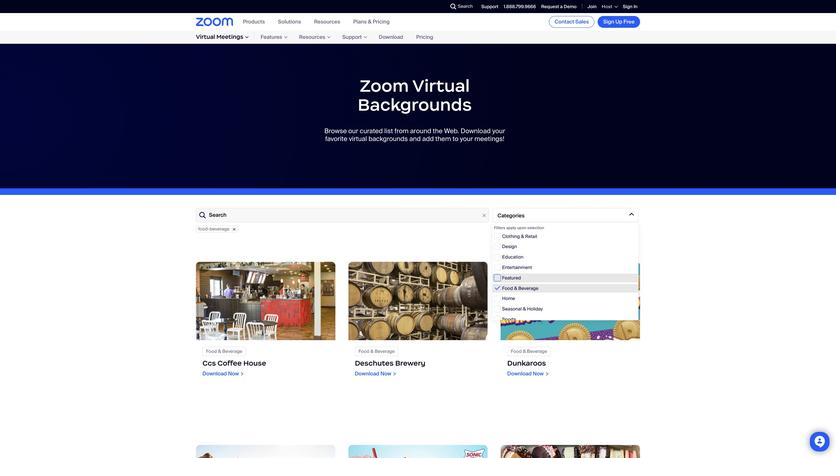 Task type: describe. For each thing, give the bounding box(es) containing it.
sign in
[[623, 4, 637, 9]]

food for deschutes brewery
[[358, 348, 369, 354]]

resources for virtual meetings
[[299, 34, 325, 41]]

1.888.799.9666
[[504, 4, 536, 9]]

image of barrels image
[[348, 262, 488, 340]]

meetings!
[[474, 135, 504, 143]]

1 horizontal spatial your
[[492, 127, 505, 135]]

retail
[[525, 233, 537, 239]]

the
[[433, 127, 443, 135]]

virtual meetings
[[196, 33, 243, 41]]

ccs coffee house image
[[196, 262, 335, 340]]

support button
[[336, 32, 372, 42]]

download inside ccs coffee house download now
[[202, 370, 227, 377]]

food & beverage for ccs coffee house
[[206, 348, 242, 354]]

sales
[[575, 18, 589, 25]]

dunkaroos wallpaper image
[[501, 262, 640, 340]]

categories button
[[492, 208, 638, 222]]

zoom virtual backgrounds main content
[[0, 44, 836, 458]]

& up dunkaroos
[[523, 348, 526, 354]]

clothing
[[502, 233, 520, 239]]

sign in link
[[623, 4, 637, 9]]

download down plans & pricing link
[[379, 34, 403, 41]]

virtual inside zoom virtual backgrounds
[[412, 75, 470, 96]]

clear search image
[[481, 212, 488, 219]]

resources for products
[[314, 18, 340, 25]]

featured
[[502, 275, 521, 281]]

ccs coffee house download now
[[202, 359, 266, 377]]

sign up free link
[[598, 16, 640, 28]]

& left holiday
[[523, 306, 526, 312]]

food & beverage down the featured
[[502, 285, 538, 291]]

from
[[395, 127, 409, 135]]

zoom
[[360, 75, 409, 96]]

food & beverage for deschutes brewery
[[358, 348, 395, 354]]

upon
[[517, 225, 526, 231]]

favorite
[[325, 135, 347, 143]]

deschutes brewery download now
[[355, 359, 425, 377]]

backgrounds
[[369, 135, 408, 143]]

food for dunkaroos
[[511, 348, 522, 354]]

features button
[[254, 32, 293, 42]]

host button
[[602, 4, 618, 9]]

education
[[502, 254, 523, 260]]

list
[[384, 127, 393, 135]]

1.888.799.9666 link
[[504, 4, 536, 9]]

categories
[[498, 212, 525, 219]]

host
[[602, 4, 612, 9]]

around
[[410, 127, 431, 135]]

food-beverage button
[[196, 226, 238, 233]]

apply
[[506, 225, 516, 231]]

& inside filters apply upon selection clothing & retail
[[521, 233, 524, 239]]

solutions button
[[278, 18, 301, 25]]

beverage for ccs coffee house
[[222, 348, 242, 354]]

& down the featured
[[514, 285, 517, 291]]

plans
[[353, 18, 367, 25]]

pricing link
[[410, 32, 440, 42]]

virtual meetings button
[[196, 32, 254, 42]]

demo
[[564, 4, 577, 9]]

coffee
[[218, 359, 242, 368]]

plans & pricing
[[353, 18, 390, 25]]

0 horizontal spatial your
[[460, 135, 473, 143]]

& up coffee on the left
[[218, 348, 221, 354]]

request a demo
[[541, 4, 577, 9]]

add
[[422, 135, 434, 143]]

virtual
[[349, 135, 367, 143]]

download inside dunkaroos download now
[[507, 370, 532, 377]]

home
[[502, 296, 515, 302]]

products button
[[243, 18, 265, 25]]

download inside browse our curated list from around the web. download your favorite virtual backgrounds and add them to your meetings!
[[461, 127, 491, 135]]

zoom logo image
[[196, 18, 233, 26]]

deschutes
[[355, 359, 394, 368]]

our
[[348, 127, 358, 135]]

beverage for deschutes brewery
[[375, 348, 395, 354]]

search inside zoom virtual backgrounds main content
[[209, 212, 226, 219]]



Task type: vqa. For each thing, say whether or not it's contained in the screenshot.
1st Solution: from the bottom of the page
no



Task type: locate. For each thing, give the bounding box(es) containing it.
beverage for dunkaroos
[[527, 348, 547, 354]]

resources
[[314, 18, 340, 25], [299, 34, 325, 41]]

food for ccs coffee house
[[206, 348, 217, 354]]

1 horizontal spatial pricing
[[416, 34, 433, 41]]

0 vertical spatial sign
[[623, 4, 632, 9]]

search image
[[450, 4, 456, 9], [450, 4, 456, 9]]

1 vertical spatial resources
[[299, 34, 325, 41]]

& up deschutes
[[370, 348, 374, 354]]

0 vertical spatial resources button
[[314, 18, 340, 25]]

virtual inside dropdown button
[[196, 33, 215, 41]]

1 horizontal spatial virtual
[[412, 75, 470, 96]]

food & beverage up coffee on the left
[[206, 348, 242, 354]]

1 horizontal spatial sign
[[623, 4, 632, 9]]

food & beverage for dunkaroos
[[511, 348, 547, 354]]

search up beverage
[[209, 212, 226, 219]]

seasonal
[[502, 306, 522, 312]]

0 vertical spatial pricing
[[373, 18, 390, 25]]

& right the 'plans'
[[368, 18, 371, 25]]

backgrounds
[[358, 94, 472, 115]]

sign inside 'link'
[[603, 18, 614, 25]]

1 horizontal spatial now
[[380, 370, 391, 377]]

food up deschutes
[[358, 348, 369, 354]]

0 horizontal spatial support
[[342, 34, 362, 41]]

beverage up dunkaroos
[[527, 348, 547, 354]]

sports
[[502, 316, 516, 322]]

& down upon
[[521, 233, 524, 239]]

browse our curated list from around the web. download your favorite virtual backgrounds and add them to your meetings!
[[324, 127, 505, 143]]

filters apply upon selection clothing & retail
[[494, 225, 544, 239]]

house
[[243, 359, 266, 368]]

1 vertical spatial support
[[342, 34, 362, 41]]

request
[[541, 4, 559, 9]]

1 vertical spatial resources button
[[293, 32, 336, 42]]

a
[[560, 4, 563, 9]]

sign
[[623, 4, 632, 9], [603, 18, 614, 25]]

1 vertical spatial pricing
[[416, 34, 433, 41]]

dunkaroos
[[507, 359, 546, 368]]

meetings
[[216, 33, 243, 41]]

food-
[[198, 226, 210, 232]]

support link
[[481, 4, 498, 9]]

0 vertical spatial virtual
[[196, 33, 215, 41]]

support inside popup button
[[342, 34, 362, 41]]

download down deschutes
[[355, 370, 379, 377]]

beverage down the featured
[[518, 285, 538, 291]]

1 vertical spatial search
[[209, 212, 226, 219]]

0 vertical spatial resources
[[314, 18, 340, 25]]

food & beverage
[[502, 285, 538, 291], [206, 348, 242, 354], [511, 348, 547, 354], [358, 348, 395, 354]]

contact sales link
[[549, 16, 594, 28]]

0 horizontal spatial virtual
[[196, 33, 215, 41]]

1 vertical spatial sign
[[603, 18, 614, 25]]

sign for sign up free
[[603, 18, 614, 25]]

download inside deschutes brewery download now
[[355, 370, 379, 377]]

search left support link
[[458, 3, 473, 9]]

now inside ccs coffee house download now
[[228, 370, 239, 377]]

sign left up
[[603, 18, 614, 25]]

design
[[502, 244, 517, 250]]

3 now from the left
[[380, 370, 391, 377]]

2 horizontal spatial now
[[533, 370, 544, 377]]

beverage up deschutes
[[375, 348, 395, 354]]

now down coffee on the left
[[228, 370, 239, 377]]

resources button
[[314, 18, 340, 25], [293, 32, 336, 42]]

sign up free
[[603, 18, 635, 25]]

brewery
[[395, 359, 425, 368]]

food & beverage up dunkaroos
[[511, 348, 547, 354]]

1 vertical spatial virtual
[[412, 75, 470, 96]]

and
[[409, 135, 421, 143]]

now inside dunkaroos download now
[[533, 370, 544, 377]]

to
[[453, 135, 458, 143]]

selection
[[527, 225, 544, 231]]

beverage
[[210, 226, 229, 232]]

1 now from the left
[[228, 370, 239, 377]]

resources inside dropdown button
[[299, 34, 325, 41]]

holiday
[[527, 306, 543, 312]]

sign for sign in
[[623, 4, 632, 9]]

solutions
[[278, 18, 301, 25]]

up
[[615, 18, 622, 25]]

curated
[[360, 127, 383, 135]]

resources button for products
[[314, 18, 340, 25]]

support
[[481, 4, 498, 9], [342, 34, 362, 41]]

contact
[[555, 18, 574, 25]]

now inside deschutes brewery download now
[[380, 370, 391, 377]]

download down dunkaroos
[[507, 370, 532, 377]]

food up home at the bottom right of page
[[502, 285, 513, 291]]

resources button for virtual meetings
[[293, 32, 336, 42]]

dunkaroos download now
[[507, 359, 546, 377]]

browse
[[324, 127, 347, 135]]

web.
[[444, 127, 459, 135]]

download down ccs
[[202, 370, 227, 377]]

entertainment
[[502, 265, 532, 270]]

products
[[243, 18, 265, 25]]

resources button up support popup button
[[314, 18, 340, 25]]

food up dunkaroos
[[511, 348, 522, 354]]

2 now from the left
[[533, 370, 544, 377]]

zoom virtual backgrounds
[[358, 75, 472, 115]]

free
[[624, 18, 635, 25]]

0 vertical spatial support
[[481, 4, 498, 9]]

download
[[379, 34, 403, 41], [461, 127, 491, 135], [202, 370, 227, 377], [507, 370, 532, 377], [355, 370, 379, 377]]

Search text field
[[196, 208, 489, 222]]

resources button down the solutions dropdown button
[[293, 32, 336, 42]]

food-beverage
[[198, 226, 229, 232]]

ccs
[[202, 359, 216, 368]]

0 horizontal spatial pricing
[[373, 18, 390, 25]]

food & beverage up deschutes
[[358, 348, 395, 354]]

features
[[261, 34, 282, 41]]

0 horizontal spatial now
[[228, 370, 239, 377]]

download link
[[372, 32, 410, 42]]

support for support link
[[481, 4, 498, 9]]

0 horizontal spatial sign
[[603, 18, 614, 25]]

None search field
[[427, 1, 452, 12]]

0 vertical spatial search
[[458, 3, 473, 9]]

plans & pricing link
[[353, 18, 390, 25]]

join link
[[587, 4, 597, 9]]

support down the 'plans'
[[342, 34, 362, 41]]

1 horizontal spatial search
[[458, 3, 473, 9]]

0 horizontal spatial search
[[209, 212, 226, 219]]

virtual
[[196, 33, 215, 41], [412, 75, 470, 96]]

download right to
[[461, 127, 491, 135]]

seasonal & holiday
[[502, 306, 543, 312]]

now down deschutes
[[380, 370, 391, 377]]

pricing
[[373, 18, 390, 25], [416, 34, 433, 41]]

in
[[634, 4, 637, 9]]

them
[[435, 135, 451, 143]]

beverage
[[518, 285, 538, 291], [222, 348, 242, 354], [527, 348, 547, 354], [375, 348, 395, 354]]

sign left in at right top
[[623, 4, 632, 9]]

resources up support popup button
[[314, 18, 340, 25]]

pricing inside pricing link
[[416, 34, 433, 41]]

&
[[368, 18, 371, 25], [521, 233, 524, 239], [514, 285, 517, 291], [523, 306, 526, 312], [218, 348, 221, 354], [523, 348, 526, 354], [370, 348, 374, 354]]

request a demo link
[[541, 4, 577, 9]]

food up ccs
[[206, 348, 217, 354]]

support for support popup button
[[342, 34, 362, 41]]

search
[[458, 3, 473, 9], [209, 212, 226, 219]]

food
[[502, 285, 513, 291], [206, 348, 217, 354], [511, 348, 522, 354], [358, 348, 369, 354]]

now down dunkaroos
[[533, 370, 544, 377]]

your
[[492, 127, 505, 135], [460, 135, 473, 143]]

contact sales
[[555, 18, 589, 25]]

1 horizontal spatial support
[[481, 4, 498, 9]]

now
[[228, 370, 239, 377], [533, 370, 544, 377], [380, 370, 391, 377]]

join
[[587, 4, 597, 9]]

support left 1.888.799.9666
[[481, 4, 498, 9]]

filters
[[494, 225, 505, 231]]

beverage up coffee on the left
[[222, 348, 242, 354]]

resources down the solutions dropdown button
[[299, 34, 325, 41]]



